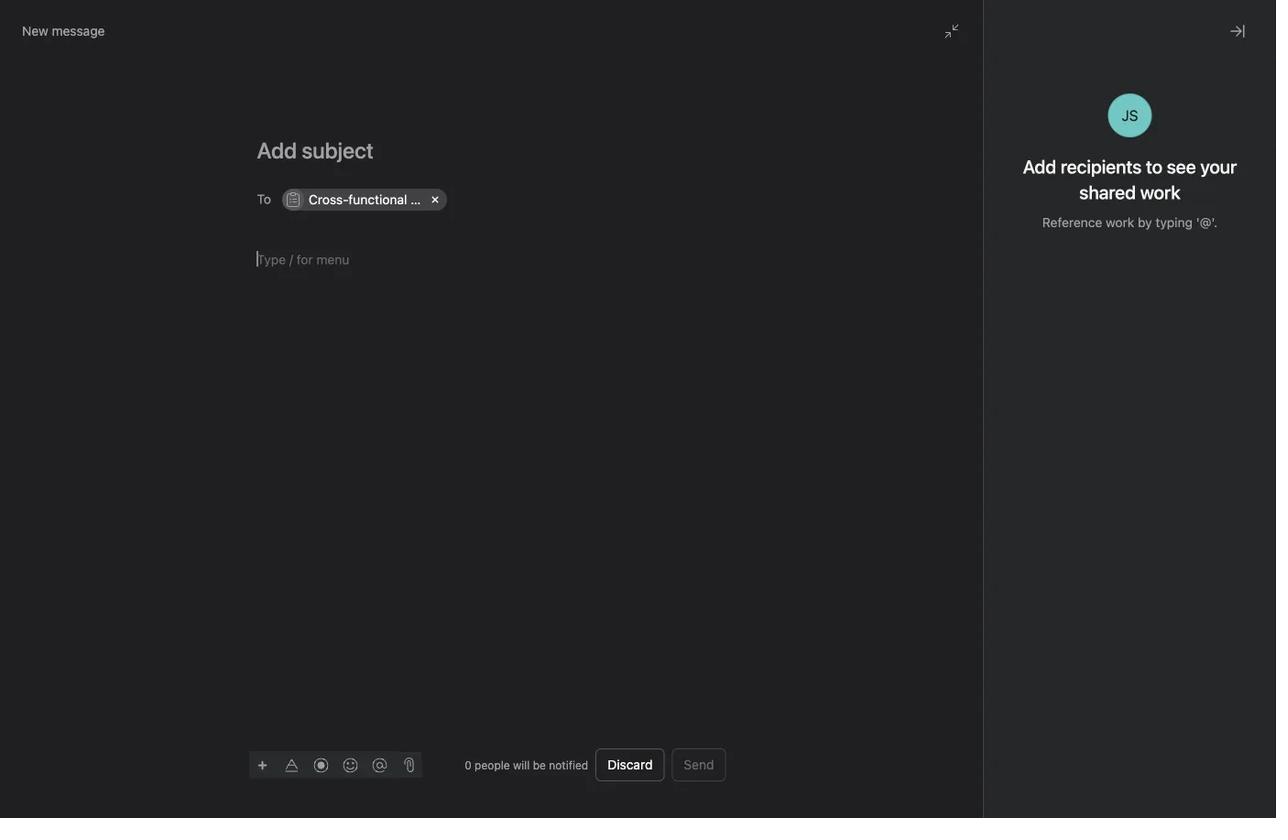 Task type: vqa. For each thing, say whether or not it's contained in the screenshot.
Delete form
no



Task type: locate. For each thing, give the bounding box(es) containing it.
save
[[915, 767, 943, 782]]

work
[[1106, 215, 1135, 230]]

Section title text field
[[504, 604, 994, 630]]

save changes
[[915, 767, 997, 782]]

cross-functional project plan cell
[[282, 189, 481, 211]]

reference
[[1043, 215, 1103, 230]]

save changes button
[[903, 758, 1009, 791]]

js down share
[[1122, 107, 1139, 124]]

plan
[[456, 192, 481, 207]]

1 horizontal spatial js
[[1122, 107, 1139, 124]]

cross-
[[309, 192, 349, 207]]

see
[[1168, 156, 1197, 177]]

1 vertical spatial js
[[967, 680, 979, 693]]

will
[[513, 759, 530, 772]]

to
[[1147, 156, 1163, 177]]

toolbar
[[250, 752, 396, 779]]

add
[[1024, 156, 1057, 177]]

changes
[[947, 767, 997, 782]]

js up changes
[[967, 680, 979, 693]]

functional
[[349, 192, 407, 207]]

discard button
[[596, 749, 665, 782]]

to
[[257, 191, 271, 206]]

recipients
[[1061, 156, 1142, 177]]

by
[[1139, 215, 1153, 230]]

Section title text field
[[504, 392, 994, 418]]

notified
[[549, 759, 589, 772]]

js
[[1122, 107, 1139, 124], [967, 680, 979, 693]]

project
[[411, 192, 453, 207]]

edit status report document
[[504, 429, 994, 530]]

formatting image
[[285, 759, 299, 773]]

0 people will be notified
[[465, 759, 589, 772]]

'@'.
[[1197, 215, 1218, 230]]

close image
[[1231, 24, 1246, 38]]

new message
[[22, 23, 105, 38]]

Add subject text field
[[235, 136, 748, 165]]

reference work by typing '@'.
[[1043, 215, 1218, 230]]

new
[[22, 23, 48, 38]]

list box
[[422, 7, 862, 37]]

hide sidebar image
[[24, 15, 38, 29]]



Task type: describe. For each thing, give the bounding box(es) containing it.
shared work
[[1080, 181, 1181, 203]]

emoji image
[[343, 759, 358, 773]]

people
[[475, 759, 510, 772]]

record a video image
[[314, 759, 329, 773]]

at mention image
[[373, 759, 387, 773]]

add recipients to see your shared work
[[1024, 156, 1238, 203]]

discard
[[608, 758, 653, 773]]

insert an object image
[[257, 760, 268, 771]]

0 horizontal spatial js
[[967, 680, 979, 693]]

send
[[684, 758, 715, 773]]

your
[[1201, 156, 1238, 177]]

minimize image
[[945, 24, 960, 38]]

message
[[52, 23, 105, 38]]

0
[[465, 759, 472, 772]]

send button
[[672, 749, 726, 782]]

typing
[[1156, 215, 1193, 230]]

cross-functional project plan
[[309, 192, 481, 207]]

cross-functional project plan row
[[282, 187, 723, 215]]

share button
[[1092, 78, 1153, 104]]

0 vertical spatial js
[[1122, 107, 1139, 124]]

be
[[533, 759, 546, 772]]

share
[[1115, 84, 1145, 97]]



